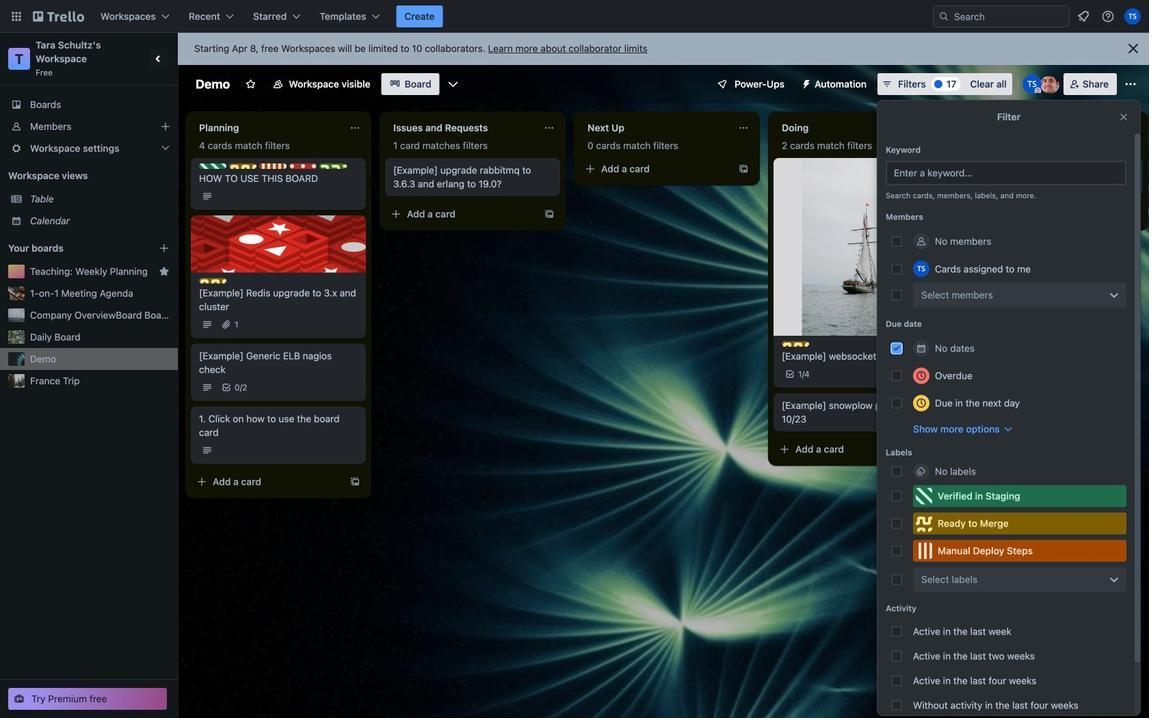 Task type: describe. For each thing, give the bounding box(es) containing it.
search image
[[939, 11, 950, 22]]

close popover image
[[1119, 112, 1130, 122]]

Search field
[[933, 5, 1070, 27]]

show menu image
[[1124, 77, 1138, 91]]

1 horizontal spatial tara schultz (taraschultz7) image
[[1023, 75, 1042, 94]]

starred icon image
[[159, 266, 170, 277]]

customize views image
[[447, 77, 460, 91]]

your boards with 6 items element
[[8, 240, 138, 257]]

this member is an admin of this board. image
[[1035, 88, 1041, 94]]

0 horizontal spatial create from template… image
[[350, 477, 361, 487]]

0 vertical spatial color: orange, title: "manual deploy steps" element
[[259, 164, 287, 169]]

2 horizontal spatial create from template… image
[[738, 164, 749, 174]]

star or unstar board image
[[245, 79, 256, 90]]

0 vertical spatial color: green, title: "verified in staging" element
[[199, 164, 226, 169]]

create from template… image
[[1127, 209, 1138, 220]]

james peterson (jamespeterson93) image
[[927, 366, 943, 382]]



Task type: locate. For each thing, give the bounding box(es) containing it.
back to home image
[[33, 5, 84, 27]]

color: yellow, title: "ready to merge" element
[[229, 164, 257, 169], [199, 278, 226, 284], [782, 341, 809, 347], [913, 513, 1127, 535]]

None text field
[[191, 117, 344, 139], [385, 117, 538, 139], [191, 117, 344, 139], [385, 117, 538, 139]]

0 horizontal spatial color: orange, title: "manual deploy steps" element
[[259, 164, 287, 169]]

0 vertical spatial tara schultz (taraschultz7) image
[[1125, 8, 1141, 25]]

color: red, title: "unshippable!" element
[[289, 164, 317, 169]]

workspace navigation collapse icon image
[[149, 49, 168, 68]]

1 vertical spatial color: orange, title: "manual deploy steps" element
[[913, 540, 1127, 562]]

1 horizontal spatial color: green, title: "verified in staging" element
[[913, 485, 1127, 507]]

Enter a keyword… text field
[[886, 161, 1127, 185]]

primary element
[[0, 0, 1149, 33]]

0 horizontal spatial color: green, title: "verified in staging" element
[[199, 164, 226, 169]]

add board image
[[159, 243, 170, 254]]

2 vertical spatial tara schultz (taraschultz7) image
[[913, 261, 930, 277]]

2 horizontal spatial tara schultz (taraschultz7) image
[[1125, 8, 1141, 25]]

create from template… image
[[738, 164, 749, 174], [544, 209, 555, 220], [350, 477, 361, 487]]

None text field
[[579, 117, 733, 139], [774, 117, 927, 139], [579, 117, 733, 139], [774, 117, 927, 139]]

1 horizontal spatial create from template… image
[[544, 209, 555, 220]]

color: green, title: "verified in staging" element
[[199, 164, 226, 169], [913, 485, 1127, 507]]

Board name text field
[[189, 73, 237, 95]]

sm image
[[796, 73, 815, 92]]

tara schultz (taraschultz7) image
[[1125, 8, 1141, 25], [1023, 75, 1042, 94], [913, 261, 930, 277]]

james peterson (jamespeterson93) image
[[1040, 75, 1060, 94]]

1 horizontal spatial color: orange, title: "manual deploy steps" element
[[913, 540, 1127, 562]]

color: lime, title: "secrets" element
[[320, 164, 347, 169]]

1 vertical spatial tara schultz (taraschultz7) image
[[1023, 75, 1042, 94]]

0 vertical spatial create from template… image
[[738, 164, 749, 174]]

0 notifications image
[[1076, 8, 1092, 25]]

1 vertical spatial color: green, title: "verified in staging" element
[[913, 485, 1127, 507]]

open information menu image
[[1102, 10, 1115, 23]]

color: orange, title: "manual deploy steps" element
[[259, 164, 287, 169], [913, 540, 1127, 562]]

1 vertical spatial create from template… image
[[544, 209, 555, 220]]

2 vertical spatial create from template… image
[[350, 477, 361, 487]]

0 horizontal spatial tara schultz (taraschultz7) image
[[913, 261, 930, 277]]



Task type: vqa. For each thing, say whether or not it's contained in the screenshot.
taco's co. text box
no



